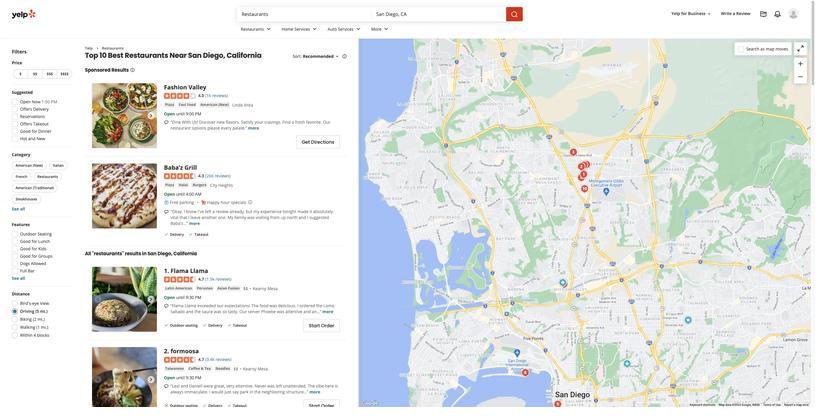 Task type: locate. For each thing, give the bounding box(es) containing it.
0 vertical spatial the
[[252, 303, 259, 309]]

groups
[[38, 253, 53, 259]]

more down your
[[248, 125, 259, 131]]

formoosa image
[[576, 161, 588, 173], [92, 347, 157, 407]]

and inside "lexi and daniel! were great, very attentive.  never was left unattended. the vibe here is always immaculate. i would just say park in the neighboring structure…"
[[181, 383, 188, 389]]

and inside "okay. i know i've left a review already, but my experience tonight made it absolutely vital that i leave another one. my family was visiting from up north and i suggested baba'z…"
[[299, 215, 306, 220]]

user actions element
[[667, 7, 808, 44]]

2 until from the top
[[176, 191, 185, 197]]

more link down lomo
[[323, 309, 334, 314]]

0 horizontal spatial 24 chevron down v2 image
[[311, 26, 319, 33]]

0 horizontal spatial delivery
[[33, 106, 49, 112]]

(1.5k reviews)
[[205, 276, 232, 282]]

2 pizza button from the top
[[164, 182, 175, 188]]

tasty.
[[228, 309, 239, 314]]

write
[[721, 11, 732, 16]]

16 chevron down v2 image
[[707, 11, 712, 16]]

2 all from the top
[[20, 275, 25, 281]]

4 slideshow element from the top
[[92, 347, 157, 407]]

9:30 down latin american 'link'
[[186, 295, 194, 300]]

0 vertical spatial kearny mesa
[[253, 286, 278, 291]]

ten seconds yunnan rice noodle image
[[581, 159, 593, 171]]

recommended button
[[303, 54, 340, 59]]

see for features
[[12, 275, 19, 281]]

c level image
[[520, 367, 532, 379]]

more link for cravings.
[[248, 125, 259, 131]]

0 vertical spatial american (new) button
[[199, 102, 230, 108]]

1 offers from the top
[[20, 106, 32, 112]]

(new) up restaurants 'button'
[[33, 163, 43, 168]]

vista
[[244, 102, 253, 108]]

option group
[[10, 291, 73, 340]]

0 horizontal spatial the
[[195, 309, 201, 314]]

pm for delivery
[[51, 99, 57, 105]]

1 vertical spatial 4.7
[[198, 357, 204, 362]]

1 vertical spatial see
[[12, 275, 19, 281]]

open up 16 parking v2 'icon'
[[164, 191, 175, 197]]

4.7 star rating image for formoosa
[[164, 357, 196, 363]]

1 vertical spatial takeout
[[195, 232, 209, 237]]

1 vertical spatial map
[[797, 403, 803, 407]]

1 24 chevron down v2 image from the left
[[311, 26, 319, 33]]

(3.4k
[[205, 357, 215, 362]]

until down fast
[[176, 111, 185, 117]]

delivery inside group
[[33, 106, 49, 112]]

(1k
[[205, 93, 211, 98]]

3 until from the top
[[176, 295, 185, 300]]

more for but
[[189, 221, 200, 226]]

offers up reservations at the left top of page
[[20, 106, 32, 112]]

the inside "flama llama exceeded our expectations! the food was delicious. i ordered the lomo saltado and the sauce was so tasty. our server phoebe was attentive and an…"
[[252, 303, 259, 309]]

next image for baba'z
[[148, 193, 155, 200]]

reviews) for (3.4k reviews)
[[216, 357, 232, 362]]

0 vertical spatial see all button
[[12, 206, 25, 212]]

reviews) up asian
[[216, 276, 232, 282]]

business categories element
[[236, 21, 799, 38]]

error
[[803, 403, 809, 407]]

1 vertical spatial .
[[168, 347, 169, 355]]

blocks
[[37, 332, 49, 338]]

1 4.7 star rating image from the top
[[164, 277, 196, 283]]

0 vertical spatial 16 speech v2 image
[[164, 120, 169, 125]]

1 pizza link from the top
[[164, 102, 175, 108]]

left up another
[[205, 209, 212, 214]]

a
[[733, 11, 736, 16], [292, 119, 294, 125], [213, 209, 215, 214], [794, 403, 796, 407]]

0 horizontal spatial services
[[295, 26, 310, 32]]

1 vertical spatial see all button
[[12, 275, 25, 281]]

2 previous image from the top
[[94, 296, 102, 303]]

option group containing distance
[[10, 291, 73, 340]]

2
[[164, 347, 168, 355]]

search image
[[511, 11, 518, 18]]

reviews) up city heights at the top of page
[[215, 173, 231, 179]]

restaurant
[[171, 125, 191, 131]]

1 next image from the top
[[148, 112, 155, 119]]

1 none field from the left
[[242, 11, 367, 17]]

$$ right fusion
[[243, 286, 248, 291]]

1 vertical spatial 16 speech v2 image
[[164, 210, 169, 214]]

delivery down 'sauce'
[[209, 323, 222, 328]]

0 vertical spatial see
[[12, 206, 19, 212]]

pm right 9:00
[[195, 111, 201, 117]]

sauce
[[202, 309, 213, 314]]

1 vertical spatial restaurants link
[[102, 46, 124, 51]]

2 4.7 from the top
[[198, 357, 204, 362]]

mi.) for biking (2 mi.)
[[38, 316, 45, 322]]

1 previous image from the top
[[94, 193, 102, 200]]

open up "dine
[[164, 111, 175, 117]]

good up good for kids at the bottom of the page
[[20, 239, 31, 244]]

2 . from the top
[[168, 347, 169, 355]]

1 horizontal spatial our
[[323, 119, 331, 125]]

1 vertical spatial mesa
[[258, 366, 268, 372]]

map right as
[[766, 46, 775, 52]]

group containing category
[[11, 152, 73, 212]]

good for dinner
[[20, 128, 51, 134]]

1 vertical spatial 16 info v2 image
[[130, 68, 135, 72]]

2 services from the left
[[338, 26, 354, 32]]

taiwanese link
[[164, 366, 185, 372]]

1 horizontal spatial (new)
[[218, 102, 229, 107]]

woomiok image
[[579, 183, 591, 195]]

0 horizontal spatial california
[[174, 250, 197, 257]]

more link down your
[[248, 125, 259, 131]]

outdoor for outdoor seating
[[20, 231, 37, 237]]

2 open until 9:30 pm from the top
[[164, 375, 201, 381]]

for left business
[[682, 11, 688, 16]]

more for cravings.
[[248, 125, 259, 131]]

price group
[[12, 60, 73, 80]]

steamy piggy image
[[579, 159, 590, 171]]

0 horizontal spatial none field
[[242, 11, 367, 17]]

all down full
[[20, 275, 25, 281]]

1 vertical spatial open until 9:30 pm
[[164, 375, 201, 381]]

mi.) for walking (1 mi.)
[[41, 324, 48, 330]]

was down our
[[214, 309, 222, 314]]

yelp for yelp for business
[[672, 11, 681, 16]]

american (new) up french
[[16, 163, 43, 168]]

american (new) link
[[199, 102, 230, 108]]

more for was
[[310, 389, 321, 395]]

1 services from the left
[[295, 26, 310, 32]]

open for "dine with us! discover new flavors. satisfy your cravings. find a fresh favorite. our restaurant options please every palate."
[[164, 111, 175, 117]]

16 checkmark v2 image for 2 . formoosa
[[227, 403, 232, 407]]

1 pizza from the top
[[165, 102, 174, 107]]

16 checkmark v2 image for 1 . flama llama
[[227, 323, 232, 328]]

(266
[[205, 173, 214, 179]]

see all button down full
[[12, 275, 25, 281]]

offers takeout
[[20, 121, 49, 127]]

see all for category
[[12, 206, 25, 212]]

1 see from the top
[[12, 206, 19, 212]]

baba'z grill link
[[164, 164, 197, 172]]

1 vertical spatial kearny
[[243, 366, 257, 372]]

walking
[[20, 324, 35, 330]]

valley
[[189, 83, 206, 91]]

2 see all from the top
[[12, 275, 25, 281]]

0 vertical spatial all
[[20, 206, 25, 212]]

pizza link left fast
[[164, 102, 175, 108]]

"flama llama exceeded our expectations! the food was delicious. i ordered the lomo saltado and the sauce was so tasty. our server phoebe was attentive and an…"
[[171, 303, 335, 314]]

(1
[[36, 324, 40, 330]]

until for (1.5k reviews)
[[176, 295, 185, 300]]

linda vista
[[232, 102, 253, 108]]

2 9:30 from the top
[[186, 375, 194, 381]]

delivery down open now 1:50 pm
[[33, 106, 49, 112]]

get
[[302, 139, 310, 145]]

0 horizontal spatial in
[[142, 250, 147, 257]]

map data ©2023 google, inegi
[[719, 403, 760, 407]]

search
[[747, 46, 760, 52]]

"lexi
[[171, 383, 180, 389]]

"lexi and daniel! were great, very attentive.  never was left unattended. the vibe here is always immaculate. i would just say park in the neighboring structure…"
[[171, 383, 338, 395]]

please
[[208, 125, 220, 131]]

our right favorite.
[[323, 119, 331, 125]]

within
[[20, 332, 33, 338]]

1 horizontal spatial none field
[[377, 11, 502, 17]]

pizza down 4.3 star rating image at top left
[[165, 182, 174, 187]]

flama llama image
[[92, 267, 157, 332]]

1 until from the top
[[176, 111, 185, 117]]

2 none field from the left
[[377, 11, 502, 17]]

1 pizza button from the top
[[164, 102, 175, 108]]

outdoor down saltado
[[170, 323, 185, 328]]

delivery for delivery's 16 checkmark v2 image
[[170, 232, 184, 237]]

(1k reviews)
[[205, 93, 228, 98]]

1 vertical spatial $$
[[243, 286, 248, 291]]

0 vertical spatial yelp
[[672, 11, 681, 16]]

american (new) button down (1k reviews)
[[199, 102, 230, 108]]

san right near
[[188, 51, 202, 60]]

1 vertical spatial llama
[[185, 303, 196, 309]]

0 vertical spatial 4.7 star rating image
[[164, 277, 196, 283]]

pm down peruvian link
[[195, 295, 201, 300]]

open down suggested
[[20, 99, 31, 105]]

9:30 for flama
[[186, 295, 194, 300]]

0 vertical spatial pizza
[[165, 102, 174, 107]]

1 vertical spatial all
[[20, 275, 25, 281]]

none field find
[[242, 11, 367, 17]]

write a review link
[[719, 8, 753, 19]]

good for good for kids
[[20, 246, 31, 252]]

open for offers delivery
[[20, 99, 31, 105]]

"dine
[[171, 119, 181, 125]]

1 horizontal spatial american (new) button
[[199, 102, 230, 108]]

None search field
[[237, 7, 524, 21]]

1 vertical spatial california
[[174, 250, 197, 257]]

until up the "flama
[[176, 295, 185, 300]]

2 horizontal spatial delivery
[[209, 323, 222, 328]]

the left 'sauce'
[[195, 309, 201, 314]]

outdoor up good for lunch
[[20, 231, 37, 237]]

1 all from the top
[[20, 206, 25, 212]]

1 vertical spatial (new)
[[33, 163, 43, 168]]

good up dogs
[[20, 253, 31, 259]]

0 horizontal spatial outdoor
[[20, 231, 37, 237]]

of
[[773, 403, 776, 407]]

and right "lexi in the left bottom of the page
[[181, 383, 188, 389]]

$$ right noodles link
[[234, 366, 238, 372]]

more link
[[367, 21, 395, 38]]

3 24 chevron down v2 image from the left
[[383, 26, 390, 33]]

0 horizontal spatial restaurants link
[[102, 46, 124, 51]]

2 vertical spatial previous image
[[94, 376, 102, 383]]

craft house fashion valley image
[[559, 278, 570, 290]]

map for error
[[797, 403, 803, 407]]

1 vertical spatial pizza link
[[164, 182, 175, 188]]

kearny up attentive.
[[243, 366, 257, 372]]

2 pizza from the top
[[165, 182, 174, 187]]

1 horizontal spatial in
[[250, 389, 253, 395]]

1 vertical spatial previous image
[[94, 296, 102, 303]]

0 horizontal spatial $$
[[33, 71, 37, 76]]

next image left free
[[148, 193, 155, 200]]

pizza for baba'z grill
[[165, 182, 174, 187]]

1 horizontal spatial $$
[[234, 366, 238, 372]]

0 horizontal spatial left
[[205, 209, 212, 214]]

all down "steakhouses" button
[[20, 206, 25, 212]]

the inside "lexi and daniel! were great, very attentive.  never was left unattended. the vibe here is always immaculate. i would just say park in the neighboring structure…"
[[308, 383, 315, 389]]

1 vertical spatial american (new)
[[16, 163, 43, 168]]

2 pizza link from the top
[[164, 182, 175, 188]]

good up "hot"
[[20, 128, 31, 134]]

for inside button
[[682, 11, 688, 16]]

0 vertical spatial american (new)
[[201, 102, 229, 107]]

16 parking v2 image
[[164, 200, 169, 205]]

offers for offers takeout
[[20, 121, 32, 127]]

all
[[20, 206, 25, 212], [20, 275, 25, 281]]

1 vertical spatial mi.)
[[38, 316, 45, 322]]

baba'z…"
[[171, 221, 188, 226]]

so
[[223, 309, 227, 314]]

american inside button
[[175, 286, 192, 291]]

info icon image
[[248, 200, 253, 205], [248, 200, 253, 205]]

until up free parking
[[176, 191, 185, 197]]

for down good for kids at the bottom of the page
[[32, 253, 37, 259]]

good for kids
[[20, 246, 46, 252]]

4 until from the top
[[176, 375, 185, 381]]

a inside "okay. i know i've left a review already, but my experience tonight made it absolutely vital that i leave another one. my family was visiting from up north and i suggested baba'z…"
[[213, 209, 215, 214]]

4.7 link for formoosa
[[198, 356, 204, 363]]

next image for fashion
[[148, 112, 155, 119]]

for for dinner
[[32, 128, 37, 134]]

pm up daniel!
[[195, 375, 201, 381]]

0 vertical spatial left
[[205, 209, 212, 214]]

more link down "vibe"
[[310, 389, 321, 395]]

fashion valley link
[[164, 83, 206, 91]]

more down "vibe"
[[310, 389, 321, 395]]

16 chevron down v2 image
[[335, 54, 340, 59]]

the up an…" at left
[[316, 303, 323, 309]]

24 chevron down v2 image for more
[[383, 26, 390, 33]]

3 16 speech v2 image from the top
[[164, 384, 169, 389]]

16 info v2 image right results
[[130, 68, 135, 72]]

bird's-eye view
[[20, 301, 49, 306]]

1 vertical spatial 4.7 link
[[198, 356, 204, 363]]

1 vertical spatial next image
[[148, 193, 155, 200]]

happy
[[207, 200, 220, 205]]

left up neighboring
[[276, 383, 282, 389]]

full bar
[[20, 268, 35, 274]]

see all
[[12, 206, 25, 212], [12, 275, 25, 281]]

for for business
[[682, 11, 688, 16]]

takeout up dinner
[[33, 121, 49, 127]]

1 9:30 from the top
[[186, 295, 194, 300]]

good down good for lunch
[[20, 246, 31, 252]]

mi.) right the (1
[[41, 324, 48, 330]]

mi.) for driving (5 mi.)
[[40, 309, 48, 314]]

our inside "dine with us! discover new flavors. satisfy your cravings. find a fresh favorite. our restaurant options please every palate."
[[323, 119, 331, 125]]

1 horizontal spatial the
[[308, 383, 315, 389]]

$$ left $$$ button
[[33, 71, 37, 76]]

1 horizontal spatial outdoor
[[170, 323, 185, 328]]

Near text field
[[377, 11, 502, 17]]

4.7 link for flama llama
[[198, 276, 204, 282]]

for for groups
[[32, 253, 37, 259]]

2 offers from the top
[[20, 121, 32, 127]]

american (traditional) button
[[12, 184, 58, 192]]

california
[[227, 51, 262, 60], [174, 250, 197, 257]]

4.7 star rating image down 2 . formoosa
[[164, 357, 196, 363]]

$$$$ button
[[57, 69, 72, 79]]

i down 'made'
[[307, 215, 309, 220]]

24 chevron down v2 image inside more link
[[383, 26, 390, 33]]

16 speech v2 image for "dine
[[164, 120, 169, 125]]

1 vertical spatial diego,
[[158, 250, 173, 257]]

i right that
[[188, 215, 190, 220]]

1 horizontal spatial left
[[276, 383, 282, 389]]

1 horizontal spatial diego,
[[203, 51, 225, 60]]

1 open until 9:30 pm from the top
[[164, 295, 201, 300]]

24 chevron down v2 image inside auto services link
[[355, 26, 362, 33]]

0 vertical spatial takeout
[[33, 121, 49, 127]]

for down offers takeout
[[32, 128, 37, 134]]

open until 9:30 pm
[[164, 295, 201, 300], [164, 375, 201, 381]]

0 vertical spatial pizza button
[[164, 102, 175, 108]]

0 vertical spatial outdoor
[[20, 231, 37, 237]]

mesa for formoosa
[[258, 366, 268, 372]]

see for category
[[12, 206, 19, 212]]

16 checkmark v2 image
[[164, 232, 169, 237], [189, 232, 193, 237], [164, 323, 169, 328], [203, 403, 207, 407]]

flavors.
[[226, 119, 240, 125]]

kearny mesa up food in the left bottom of the page
[[253, 286, 278, 291]]

2 4.7 link from the top
[[198, 356, 204, 363]]

expand map image
[[798, 45, 805, 52]]

llama up (1.5k
[[190, 267, 208, 275]]

1 horizontal spatial map
[[797, 403, 803, 407]]

us!
[[192, 119, 198, 125]]

0 vertical spatial $$
[[33, 71, 37, 76]]

and right "hot"
[[28, 136, 36, 141]]

open for "flama llama exceeded our expectations! the food was delicious. i ordered the lomo saltado and the sauce was so tasty. our server phoebe was attentive and an…"
[[164, 295, 175, 300]]

services for home services
[[295, 26, 310, 32]]

pm for and
[[195, 375, 201, 381]]

business
[[689, 11, 706, 16]]

4.7 left (1.5k
[[198, 276, 204, 282]]

services for auto services
[[338, 26, 354, 32]]

2 good from the top
[[20, 239, 31, 244]]

1 vertical spatial in
[[250, 389, 253, 395]]

16 chevron right v2 image
[[95, 46, 100, 51]]

for up good for kids at the bottom of the page
[[32, 239, 37, 244]]

pizza button for fashion
[[164, 102, 175, 108]]

a up another
[[213, 209, 215, 214]]

mesa for flama llama
[[268, 286, 278, 291]]

1 vertical spatial 9:30
[[186, 375, 194, 381]]

next image
[[148, 112, 155, 119], [148, 193, 155, 200], [148, 296, 155, 303]]

4.7 star rating image
[[164, 277, 196, 283], [164, 357, 196, 363]]

1 vertical spatial outdoor
[[170, 323, 185, 328]]

2 horizontal spatial $$
[[243, 286, 248, 291]]

every
[[221, 125, 232, 131]]

i've
[[198, 209, 204, 214]]

$$$ button
[[42, 69, 57, 79]]

16 speech v2 image
[[164, 304, 169, 308]]

attentive.
[[236, 383, 254, 389]]

1 slideshow element from the top
[[92, 83, 157, 148]]

american inside button
[[16, 185, 32, 190]]

None field
[[242, 11, 367, 17], [377, 11, 502, 17]]

more link down leave
[[189, 221, 200, 226]]

american right latin
[[175, 286, 192, 291]]

next image left "dine
[[148, 112, 155, 119]]

a right report
[[794, 403, 796, 407]]

4.7 link left (3.4k
[[198, 356, 204, 363]]

get directions
[[302, 139, 334, 145]]

1 vertical spatial see all
[[12, 275, 25, 281]]

american for american (new) 'button' to the left
[[16, 163, 32, 168]]

mesa up food in the left bottom of the page
[[268, 286, 278, 291]]

home
[[282, 26, 294, 32]]

up
[[281, 215, 286, 220]]

llama inside "flama llama exceeded our expectations! the food was delicious. i ordered the lomo saltado and the sauce was so tasty. our server phoebe was attentive and an…"
[[185, 303, 196, 309]]

16 checkmark v2 image down just
[[227, 403, 232, 407]]

pm right 1:50
[[51, 99, 57, 105]]

start
[[309, 322, 320, 329]]

1 vertical spatial offers
[[20, 121, 32, 127]]

services right home
[[295, 26, 310, 32]]

16 speech v2 image for "okay.
[[164, 210, 169, 214]]

map left error
[[797, 403, 803, 407]]

1 vertical spatial pizza
[[165, 182, 174, 187]]

good for good for groups
[[20, 253, 31, 259]]

16 speech v2 image left "dine
[[164, 120, 169, 125]]

phoebe
[[261, 309, 276, 314]]

1 4.7 from the top
[[198, 276, 204, 282]]

would
[[212, 389, 224, 395]]

1 good from the top
[[20, 128, 31, 134]]

latin american button
[[164, 286, 194, 291]]

16 info v2 image
[[342, 54, 347, 59], [130, 68, 135, 72]]

1 horizontal spatial yelp
[[672, 11, 681, 16]]

pizza link for fashion valley
[[164, 102, 175, 108]]

1 vertical spatial 4.7 star rating image
[[164, 357, 196, 363]]

for down good for lunch
[[32, 246, 37, 252]]

in right park
[[250, 389, 253, 395]]

0 horizontal spatial san
[[148, 250, 157, 257]]

1 see all button from the top
[[12, 206, 25, 212]]

map region
[[351, 0, 816, 407]]

$$ for 1 . flama llama
[[243, 286, 248, 291]]

3 good from the top
[[20, 246, 31, 252]]

2 horizontal spatial the
[[316, 303, 323, 309]]

results
[[112, 67, 129, 74]]

$$ for 2 . formoosa
[[234, 366, 238, 372]]

2 24 chevron down v2 image from the left
[[355, 26, 362, 33]]

pizza link down 4.3 star rating image at top left
[[164, 182, 175, 188]]

was up neighboring
[[267, 383, 275, 389]]

16 speech v2 image left "lexi in the left bottom of the page
[[164, 384, 169, 389]]

©2023
[[733, 403, 742, 407]]

1 horizontal spatial takeout
[[195, 232, 209, 237]]

24 chevron down v2 image left auto
[[311, 26, 319, 33]]

. for 1
[[168, 267, 169, 275]]

"restaurants"
[[92, 250, 124, 257]]

kearny mesa up never
[[243, 366, 268, 372]]

start order
[[309, 322, 334, 329]]

2 vertical spatial mi.)
[[41, 324, 48, 330]]

see up 'distance'
[[12, 275, 19, 281]]

our inside "flama llama exceeded our expectations! the food was delicious. i ordered the lomo saltado and the sauce was so tasty. our server phoebe was attentive and an…"
[[240, 309, 247, 314]]

next image left the "flama
[[148, 296, 155, 303]]

1 horizontal spatial american (new)
[[201, 102, 229, 107]]

2 16 speech v2 image from the top
[[164, 210, 169, 214]]

group
[[795, 58, 808, 84], [10, 89, 73, 143], [11, 152, 73, 212], [10, 222, 73, 281]]

coffee
[[189, 366, 200, 371]]

the up server
[[252, 303, 259, 309]]

1 vertical spatial american (new) button
[[12, 161, 47, 170]]

1 4.7 link from the top
[[198, 276, 204, 282]]

1 vertical spatial the
[[308, 383, 315, 389]]

0 vertical spatial mesa
[[268, 286, 278, 291]]

slideshow element
[[92, 83, 157, 148], [92, 164, 157, 229], [92, 267, 157, 332], [92, 347, 157, 407]]

san right results
[[148, 250, 157, 257]]

0 vertical spatial kearny
[[253, 286, 267, 291]]

24 chevron down v2 image
[[311, 26, 319, 33], [355, 26, 362, 33], [383, 26, 390, 33]]

mi.)
[[40, 309, 48, 314], [38, 316, 45, 322], [41, 324, 48, 330]]

until for (1k reviews)
[[176, 111, 185, 117]]

mesa up never
[[258, 366, 268, 372]]

parking
[[180, 200, 194, 205]]

until for (3.4k reviews)
[[176, 375, 185, 381]]

until for (266 reviews)
[[176, 191, 185, 197]]

1 see all from the top
[[12, 206, 25, 212]]

category
[[12, 152, 30, 157]]

mi.) right "(5"
[[40, 309, 48, 314]]

2 slideshow element from the top
[[92, 164, 157, 229]]

burgers button
[[192, 182, 208, 188]]

reviews) up the american (new) link
[[212, 93, 228, 98]]

terms of use
[[764, 403, 781, 407]]

2 see from the top
[[12, 275, 19, 281]]

2 next image from the top
[[148, 193, 155, 200]]

yelp left 16 chevron right v2 image
[[85, 46, 93, 51]]

0 horizontal spatial formoosa image
[[92, 347, 157, 407]]

outdoor seating
[[20, 231, 52, 237]]

in right results
[[142, 250, 147, 257]]

for
[[682, 11, 688, 16], [32, 128, 37, 134], [32, 239, 37, 244], [32, 246, 37, 252], [32, 253, 37, 259]]

4.7 star rating image for flama
[[164, 277, 196, 283]]

tea
[[205, 366, 211, 371]]

1 . from the top
[[168, 267, 169, 275]]

16 happy hour specials v2 image
[[201, 200, 206, 205]]

server
[[248, 309, 260, 314]]

2 see all button from the top
[[12, 275, 25, 281]]

2 4.7 star rating image from the top
[[164, 357, 196, 363]]

more
[[248, 125, 259, 131], [189, 221, 200, 226], [323, 309, 334, 314], [310, 389, 321, 395]]

4 good from the top
[[20, 253, 31, 259]]

1 horizontal spatial restaurants link
[[236, 21, 277, 38]]

1 16 speech v2 image from the top
[[164, 120, 169, 125]]

zoom in image
[[798, 60, 805, 67]]

for for kids
[[32, 246, 37, 252]]

kearny up food in the left bottom of the page
[[253, 286, 267, 291]]

yun tea house image
[[576, 172, 588, 184]]

3 slideshow element from the top
[[92, 267, 157, 332]]

previous image
[[94, 193, 102, 200], [94, 296, 102, 303], [94, 376, 102, 383]]

16 checkmark v2 image
[[203, 323, 207, 328], [227, 323, 232, 328], [227, 403, 232, 407]]

reviews) up the noodles at left bottom
[[216, 357, 232, 362]]

specials
[[231, 200, 246, 205]]

peruvian button
[[196, 286, 214, 291]]

0 vertical spatial california
[[227, 51, 262, 60]]

9:30 for formoosa
[[186, 375, 194, 381]]

0 vertical spatial formoosa image
[[576, 161, 588, 173]]

3 previous image from the top
[[94, 376, 102, 383]]

llama right the "flama
[[185, 303, 196, 309]]

open down latin
[[164, 295, 175, 300]]

zoom out image
[[798, 73, 805, 80]]

and down 'made'
[[299, 215, 306, 220]]

yelp inside button
[[672, 11, 681, 16]]

group containing suggested
[[10, 89, 73, 143]]

vital
[[171, 215, 179, 220]]

eye
[[32, 301, 39, 306]]

24 chevron down v2 image inside home services link
[[311, 26, 319, 33]]

4.3 star rating image
[[164, 173, 196, 179]]

i down were
[[209, 389, 211, 395]]

1 horizontal spatial san
[[188, 51, 202, 60]]

(5
[[35, 309, 39, 314]]

(3.4k reviews) link
[[205, 356, 232, 363]]

$$ button
[[28, 69, 42, 79]]

group containing features
[[10, 222, 73, 281]]

seating
[[38, 231, 52, 237]]

16 speech v2 image
[[164, 120, 169, 125], [164, 210, 169, 214], [164, 384, 169, 389]]

see all button for category
[[12, 206, 25, 212]]

reviews) for (266 reviews)
[[215, 173, 231, 179]]

0 horizontal spatial 16 info v2 image
[[130, 68, 135, 72]]

il posto image
[[622, 358, 634, 370]]

16 info v2 image right 16 chevron down v2 icon
[[342, 54, 347, 59]]

0 vertical spatial in
[[142, 250, 147, 257]]



Task type: vqa. For each thing, say whether or not it's contained in the screenshot.
leftmost Services
yes



Task type: describe. For each thing, give the bounding box(es) containing it.
map for moves
[[766, 46, 775, 52]]

Find text field
[[242, 11, 367, 17]]

left inside "lexi and daniel! were great, very attentive.  never was left unattended. the vibe here is always immaculate. i would just say park in the neighboring structure…"
[[276, 383, 282, 389]]

(3.4k reviews)
[[205, 357, 232, 362]]

auto services
[[328, 26, 354, 32]]

notifications image
[[775, 11, 782, 18]]

3 next image from the top
[[148, 296, 155, 303]]

food
[[260, 303, 269, 309]]

next image
[[148, 376, 155, 383]]

i inside "lexi and daniel! were great, very attentive.  never was left unattended. the vibe here is always immaculate. i would just say park in the neighboring structure…"
[[209, 389, 211, 395]]

flama llama image
[[578, 169, 590, 180]]

16 close v2 image
[[164, 403, 169, 407]]

happy hour specials
[[207, 200, 246, 205]]

2 vertical spatial takeout
[[233, 323, 247, 328]]

yelp for the yelp link
[[85, 46, 93, 51]]

projects image
[[760, 11, 768, 18]]

slideshow element for "flama llama exceeded our expectations! the food was delicious. i ordered the lomo saltado and the sauce was so tasty. our server phoebe was attentive and an…"
[[92, 267, 157, 332]]

food
[[187, 102, 196, 107]]

free
[[170, 200, 179, 205]]

and inside group
[[28, 136, 36, 141]]

$$$
[[47, 71, 53, 76]]

0 vertical spatial llama
[[190, 267, 208, 275]]

delicious.
[[278, 303, 296, 309]]

good for good for dinner
[[20, 128, 31, 134]]

all for category
[[20, 206, 25, 212]]

4 star rating image
[[164, 93, 196, 99]]

park
[[240, 389, 249, 395]]

dogs allowed
[[20, 261, 46, 266]]

sort:
[[293, 54, 302, 59]]

1 vertical spatial san
[[148, 250, 157, 257]]

am
[[195, 191, 202, 197]]

0 horizontal spatial (new)
[[33, 163, 43, 168]]

biking
[[20, 316, 32, 322]]

driving
[[20, 309, 34, 314]]

left inside "okay. i know i've left a review already, but my experience tonight made it absolutely vital that i leave another one. my family was visiting from up north and i suggested baba'z…"
[[205, 209, 212, 214]]

. for 2
[[168, 347, 169, 355]]

and right saltado
[[186, 309, 193, 314]]

and down ordered
[[304, 309, 311, 314]]

more link for delicious.
[[323, 309, 334, 314]]

0 horizontal spatial diego,
[[158, 250, 173, 257]]

more
[[372, 26, 382, 32]]

best
[[108, 51, 123, 60]]

$$ inside button
[[33, 71, 37, 76]]

leave
[[191, 215, 201, 220]]

(1.5k
[[205, 276, 215, 282]]

coffee & tea button
[[188, 366, 212, 372]]

reviews) for (1.5k reviews)
[[216, 276, 232, 282]]

view
[[40, 301, 49, 306]]

in inside "lexi and daniel! were great, very attentive.  never was left unattended. the vibe here is always immaculate. i would just say park in the neighboring structure…"
[[250, 389, 253, 395]]

were
[[204, 383, 213, 389]]

reservations
[[20, 114, 45, 119]]

google image
[[360, 399, 380, 407]]

previous image for 2
[[94, 376, 102, 383]]

driving (5 mi.)
[[20, 309, 48, 314]]

all for features
[[20, 275, 25, 281]]

0 vertical spatial the
[[316, 303, 323, 309]]

report a map error link
[[785, 403, 809, 407]]

i inside "flama llama exceeded our expectations! the food was delicious. i ordered the lomo saltado and the sauce was so tasty. our server phoebe was attentive and an…"
[[297, 303, 299, 309]]

recommended
[[303, 54, 334, 59]]

all "restaurants" results in san diego, california
[[85, 250, 197, 257]]

previous image
[[94, 112, 102, 119]]

16 speech v2 image for "lexi
[[164, 384, 169, 389]]

flama llama link
[[171, 267, 208, 275]]

linda
[[232, 102, 243, 108]]

good for groups
[[20, 253, 53, 259]]

city
[[210, 182, 217, 188]]

outdoor for outdoor seating
[[170, 323, 185, 328]]

american (new) for american (new) 'button' to the left
[[16, 163, 43, 168]]

16 checkmark v2 image for outdoor seating
[[164, 323, 169, 328]]

open until 9:00 pm
[[164, 111, 201, 117]]

kearny for flama llama
[[253, 286, 267, 291]]

report
[[785, 403, 794, 407]]

a right write
[[733, 11, 736, 16]]

open now 1:50 pm
[[20, 99, 57, 105]]

noodles link
[[214, 366, 231, 372]]

1
[[164, 267, 168, 275]]

&
[[201, 366, 204, 371]]

baba'z grill image
[[683, 314, 695, 326]]

sponsored results
[[85, 67, 129, 74]]

kearny mesa for 1 . flama llama
[[253, 286, 278, 291]]

delivery for 16 checkmark v2 icon on the right of seating
[[209, 323, 222, 328]]

all
[[85, 250, 91, 257]]

unattended.
[[283, 383, 307, 389]]

0 vertical spatial restaurants link
[[236, 21, 277, 38]]

offers for offers delivery
[[20, 106, 32, 112]]

more for delicious.
[[323, 309, 334, 314]]

asian fusion
[[218, 286, 240, 291]]

a inside "dine with us! discover new flavors. satisfy your cravings. find a fresh favorite. our restaurant options please every palate."
[[292, 119, 294, 125]]

the inside "lexi and daniel! were great, very attentive.  never was left unattended. the vibe here is always immaculate. i would just say park in the neighboring structure…"
[[255, 389, 261, 395]]

american for the right american (new) 'button'
[[201, 102, 218, 107]]

4.0
[[198, 93, 204, 98]]

(2
[[33, 316, 36, 322]]

24 chevron down v2 image
[[265, 26, 272, 33]]

formoosa image inside map region
[[576, 161, 588, 173]]

$ button
[[13, 69, 28, 79]]

4.7 for flama llama
[[198, 276, 204, 282]]

was inside "lexi and daniel! were great, very attentive.  never was left unattended. the vibe here is always immaculate. i would just say park in the neighboring structure…"
[[267, 383, 275, 389]]

24 chevron down v2 image for auto services
[[355, 26, 362, 33]]

data
[[726, 403, 732, 407]]

4.7 for formoosa
[[198, 357, 204, 362]]

asian fusion link
[[216, 286, 241, 291]]

$$$$
[[60, 71, 69, 76]]

pizza for fashion valley
[[165, 102, 174, 107]]

"dine with us! discover new flavors. satisfy your cravings. find a fresh favorite. our restaurant options please every palate."
[[171, 119, 331, 131]]

1 vertical spatial formoosa image
[[92, 347, 157, 407]]

kearny for formoosa
[[243, 366, 257, 372]]

0 vertical spatial 16 info v2 image
[[342, 54, 347, 59]]

formoosa
[[171, 347, 199, 355]]

review
[[216, 209, 229, 214]]

1 vertical spatial the
[[195, 309, 201, 314]]

restaurants inside business categories element
[[241, 26, 264, 32]]

0 vertical spatial (new)
[[218, 102, 229, 107]]

more link for was
[[310, 389, 321, 395]]

was down delicious.
[[277, 309, 285, 314]]

was inside "okay. i know i've left a review already, but my experience tonight made it absolutely vital that i leave another one. my family was visiting from up north and i suggested baba'z…"
[[247, 215, 255, 220]]

moves
[[776, 46, 789, 52]]

see all button for features
[[12, 275, 25, 281]]

was up the phoebe
[[270, 303, 277, 309]]

0 vertical spatial diego,
[[203, 51, 225, 60]]

1 horizontal spatial california
[[227, 51, 262, 60]]

good for good for lunch
[[20, 239, 31, 244]]

free parking
[[170, 200, 194, 205]]

walking (1 mi.)
[[20, 324, 48, 330]]

fashion valley
[[164, 83, 206, 91]]

taiwanese button
[[164, 366, 185, 372]]

(1.5k reviews) link
[[205, 276, 232, 282]]

fashion valley image
[[92, 83, 157, 148]]

1 . flama llama
[[164, 267, 208, 275]]

(1k reviews) link
[[205, 92, 228, 99]]

pm for with
[[195, 111, 201, 117]]

reviews) for (1k reviews)
[[212, 93, 228, 98]]

price
[[12, 60, 22, 66]]

i up that
[[184, 209, 185, 214]]

0 horizontal spatial takeout
[[33, 121, 49, 127]]

lomo
[[324, 303, 335, 309]]

open until 9:30 pm for formoosa
[[164, 375, 201, 381]]

now
[[32, 99, 41, 105]]

for for lunch
[[32, 239, 37, 244]]

keyboard
[[690, 403, 703, 407]]

restaurants inside 'button'
[[37, 174, 58, 179]]

previous image for 1
[[94, 296, 102, 303]]

terms
[[764, 403, 772, 407]]

start order link
[[303, 319, 340, 332]]

map
[[719, 403, 725, 407]]

hot and new
[[20, 136, 45, 141]]

visiting
[[256, 215, 269, 220]]

0 vertical spatial san
[[188, 51, 202, 60]]

made
[[298, 209, 309, 214]]

slideshow element for "lexi and daniel! were great, very attentive.  never was left unattended. the vibe here is always immaculate. i would just say park in the neighboring structure…"
[[92, 347, 157, 407]]

pizza link for baba'z grill
[[164, 182, 175, 188]]

tyler b. image
[[789, 8, 799, 19]]

exceeded
[[197, 303, 216, 309]]

write a review
[[721, 11, 751, 16]]

taiwanese
[[165, 366, 184, 371]]

16 checkmark v2 image right seating
[[203, 323, 207, 328]]

16 checkmark v2 image for delivery
[[164, 232, 169, 237]]

pizza button for baba'z
[[164, 182, 175, 188]]

auto
[[328, 26, 337, 32]]

24 chevron down v2 image for home services
[[311, 26, 319, 33]]

american (new) for the right american (new) 'button'
[[201, 102, 229, 107]]

fast
[[179, 102, 186, 107]]

baba'z grill image
[[92, 164, 157, 229]]

hour
[[221, 200, 230, 205]]

features
[[12, 222, 30, 227]]

16 checkmark v2 image for takeout
[[189, 232, 193, 237]]

from
[[270, 215, 280, 220]]

shortcuts
[[703, 403, 716, 407]]

more link for but
[[189, 221, 200, 226]]

open until 9:30 pm for flama
[[164, 295, 201, 300]]

0 horizontal spatial american (new) button
[[12, 161, 47, 170]]

slideshow element for "dine with us! discover new flavors. satisfy your cravings. find a fresh favorite. our restaurant options please every palate."
[[92, 83, 157, 148]]

see all for features
[[12, 275, 25, 281]]

open for "lexi and daniel! were great, very attentive.  never was left unattended. the vibe here is always immaculate. i would just say park in the neighboring structure…"
[[164, 375, 175, 381]]

fusion
[[228, 286, 240, 291]]

malibu farm san diego image
[[552, 399, 564, 407]]

"okay.
[[171, 209, 183, 214]]

american for american (traditional) button
[[16, 185, 32, 190]]

none field near
[[377, 11, 502, 17]]

pm for llama
[[195, 295, 201, 300]]

kearny mesa for 2 . formoosa
[[243, 366, 268, 372]]

structure…"
[[286, 389, 309, 395]]

4:00
[[186, 191, 194, 197]]

fashion valley image
[[557, 277, 569, 289]]

get directions link
[[296, 136, 340, 149]]

yuk dae jang image
[[568, 146, 580, 158]]



